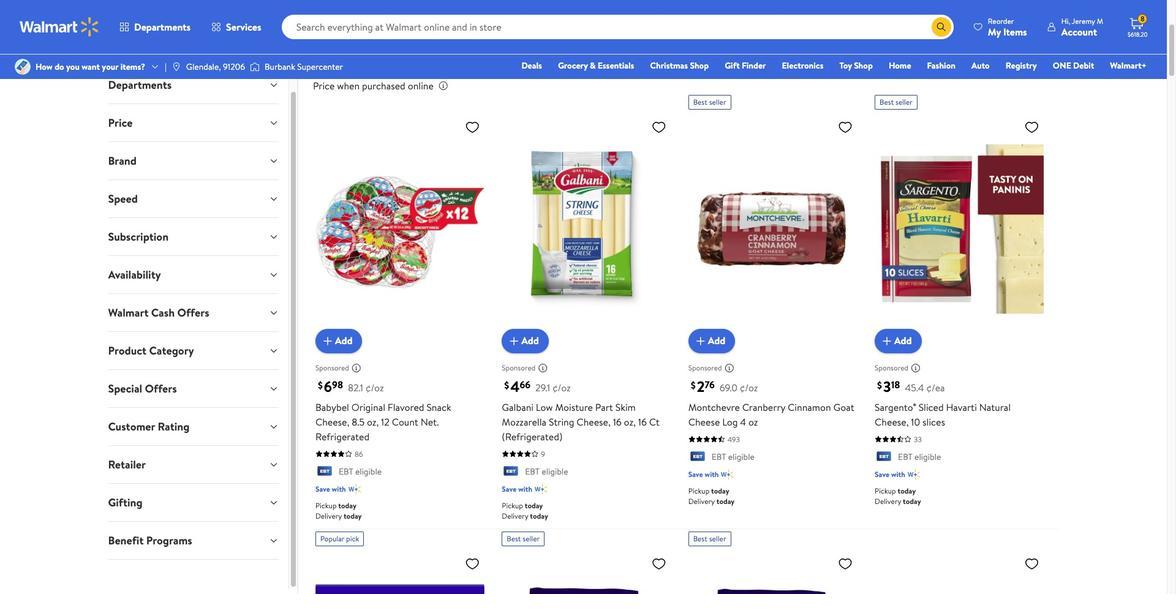 Task type: locate. For each thing, give the bounding box(es) containing it.
4 up 'galbani'
[[511, 376, 520, 397]]

walmart cash offers tab
[[98, 294, 289, 331]]

deli sliced cheese
[[780, 0, 824, 18]]

1 horizontal spatial ad disclaimer and feedback for ingridsponsoredproducts image
[[725, 363, 734, 373]]

1 shop from the left
[[690, 59, 709, 72]]

cream cheese & spreads link
[[402, 0, 466, 29]]

speed tab
[[98, 180, 289, 218]]

montchevre cranberry cinnamon goat cheese log 4 oz image
[[688, 115, 858, 344]]

add for galbani low moisture part skim mozzarella string cheese, 16 oz, 16 ct (refrigerated) image's add button
[[522, 334, 539, 348]]

pickup today delivery today down 493
[[688, 486, 735, 507]]

ebt up walmart plus image
[[339, 465, 353, 478]]

departments button up "|"
[[109, 12, 201, 42]]

eggs
[[410, 53, 436, 70]]

pickup today delivery today down 9
[[502, 501, 548, 521]]

registry link
[[1000, 59, 1043, 72]]

add to cart image up 98
[[320, 334, 335, 348]]

2 sponsored from the left
[[502, 363, 536, 373]]

walmart plus image down 33
[[908, 469, 920, 481]]

ad disclaimer and feedback for ingridsponsoredproducts image up 69.0
[[725, 363, 734, 373]]

cheese, down 'part'
[[577, 415, 611, 429]]

(1000+)
[[439, 56, 472, 69]]

sliced up slices
[[919, 401, 944, 414]]

1 add button from the left
[[315, 329, 362, 353]]

save with
[[688, 469, 719, 480], [875, 469, 906, 480], [315, 484, 346, 494], [502, 484, 533, 494]]

cheese
[[1080, 0, 1112, 9], [271, 5, 303, 18], [345, 5, 376, 18], [414, 5, 445, 18], [712, 5, 744, 18], [786, 5, 818, 18], [872, 5, 903, 18], [944, 5, 976, 18], [1007, 5, 1038, 18], [492, 15, 523, 28], [565, 15, 597, 28], [313, 53, 352, 70], [688, 415, 720, 429]]

gifting tab
[[98, 484, 289, 521]]

4 inside $ 4 66 29.1 ¢/oz galbani low moisture part skim mozzarella string cheese, 16 oz, 16 ct (refrigerated)
[[511, 376, 520, 397]]

0 horizontal spatial add to cart image
[[320, 334, 335, 348]]

3 add button from the left
[[688, 329, 735, 353]]

delivery for 4
[[502, 511, 528, 521]]

1 ¢/oz from the left
[[366, 381, 384, 394]]

1 add to cart image from the left
[[320, 334, 335, 348]]

 image
[[250, 61, 260, 73]]

$ left 66
[[504, 379, 509, 392]]

to
[[958, 0, 967, 9]]

cheese, for 3
[[875, 415, 909, 429]]

0 horizontal spatial 16
[[613, 415, 622, 429]]

0 vertical spatial departments
[[134, 20, 191, 34]]

speed
[[108, 191, 138, 206]]

3 ¢/oz from the left
[[740, 381, 758, 394]]

$ for 2
[[691, 379, 696, 392]]

1 vertical spatial 4
[[740, 415, 746, 429]]

ad disclaimer and feedback for ingridsponsoredproducts image
[[352, 363, 361, 373]]

cube & string cheese link
[[549, 0, 613, 29]]

best
[[693, 97, 708, 107], [880, 97, 894, 107], [507, 534, 521, 544], [693, 534, 708, 544]]

1 horizontal spatial cheese,
[[577, 415, 611, 429]]

string inside $ 4 66 29.1 ¢/oz galbani low moisture part skim mozzarella string cheese, 16 oz, 16 ct (refrigerated)
[[549, 415, 574, 429]]

online
[[408, 79, 434, 93]]

1 vertical spatial string
[[549, 415, 574, 429]]

cash
[[151, 305, 175, 320]]

add to cart image up 18
[[880, 334, 895, 348]]

2 add from the left
[[522, 334, 539, 348]]

shop right christmas
[[690, 59, 709, 72]]

2 horizontal spatial ¢/oz
[[740, 381, 758, 394]]

4 $ from the left
[[877, 379, 882, 392]]

add up 66
[[522, 334, 539, 348]]

$ 3 18 45.4 ¢/ea sargento® sliced havarti natural cheese, 10 slices
[[875, 376, 1011, 429]]

1 horizontal spatial 4
[[740, 415, 746, 429]]

count
[[392, 415, 418, 429]]

0 horizontal spatial 4
[[511, 376, 520, 397]]

oz, down skim
[[624, 415, 636, 429]]

one debit link
[[1048, 59, 1100, 72]]

2 horizontal spatial cheese,
[[875, 415, 909, 429]]

offers right cash
[[177, 305, 209, 320]]

ebt eligible down 33
[[898, 451, 941, 463]]

with for 2
[[705, 469, 719, 480]]

price inside dropdown button
[[108, 115, 133, 131]]

oz, left 12
[[367, 415, 379, 429]]

eligible down 493
[[728, 451, 755, 463]]

cream
[[420, 0, 448, 9]]

1 vertical spatial offers
[[145, 381, 177, 396]]

1 horizontal spatial oz,
[[624, 415, 636, 429]]

1 $ from the left
[[318, 379, 323, 392]]

services
[[226, 20, 261, 34]]

sponsored up 76
[[688, 363, 722, 373]]

pickup for 4
[[502, 501, 523, 511]]

 image left how
[[15, 59, 31, 75]]

one debit
[[1053, 59, 1095, 72]]

4 add button from the left
[[875, 329, 922, 353]]

eligible for 3
[[915, 451, 941, 463]]

& up (1000+)
[[448, 5, 454, 18]]

ebt eligible down 493
[[712, 451, 755, 463]]

& inside crumbled & parm cheese
[[894, 0, 901, 9]]

¢/oz
[[366, 381, 384, 394], [553, 381, 571, 394], [740, 381, 758, 394]]

purchased
[[362, 79, 406, 93]]

$ for 3
[[877, 379, 882, 392]]

pickup for 3
[[875, 486, 896, 496]]

price tab
[[98, 104, 289, 142]]

18
[[891, 378, 900, 392]]

1 add to cart image from the left
[[507, 334, 522, 348]]

ebt image down montchevre
[[688, 452, 707, 464]]

1 horizontal spatial dairy
[[1000, 0, 1023, 9]]

0 horizontal spatial walmart plus image
[[535, 483, 547, 496]]

cottage & ricotta cheese link
[[476, 0, 540, 29]]

¢/oz for 2
[[740, 381, 758, 394]]

2 ¢/oz from the left
[[553, 381, 571, 394]]

$ inside $ 6 98 82.1 ¢/oz babybel original flavored snack cheese, 8.5 oz, 12 count net. refrigerated
[[318, 379, 323, 392]]

0 horizontal spatial add to cart image
[[507, 334, 522, 348]]

with for 4
[[518, 484, 533, 494]]

cottage
[[486, 0, 521, 9]]

1 add from the left
[[335, 334, 353, 348]]

2 horizontal spatial ebt image
[[688, 452, 707, 464]]

walmart plus image for 3
[[908, 469, 920, 481]]

1 horizontal spatial walmart plus image
[[721, 469, 734, 481]]

1 horizontal spatial offers
[[177, 305, 209, 320]]

price
[[313, 79, 335, 93], [108, 115, 133, 131]]

ebt down (refrigerated)
[[525, 465, 540, 478]]

& right cube
[[590, 0, 597, 9]]

subscription tab
[[98, 218, 289, 256]]

2 horizontal spatial ad disclaimer and feedback for ingridsponsoredproducts image
[[911, 363, 921, 373]]

 image right "|"
[[171, 62, 181, 72]]

4 left oz
[[740, 415, 746, 429]]

0 vertical spatial offers
[[177, 305, 209, 320]]

ad disclaimer and feedback for ingridsponsoredproducts image up the '29.1'
[[538, 363, 548, 373]]

walmart plus image
[[721, 469, 734, 481], [908, 469, 920, 481], [535, 483, 547, 496]]

0 horizontal spatial ebt image
[[315, 466, 334, 479]]

4 add from the left
[[895, 334, 912, 348]]

shop for christmas shop
[[690, 59, 709, 72]]

sponsored up 98
[[315, 363, 349, 373]]

$ inside $ 2 76 69.0 ¢/oz montchevre cranberry cinnamon goat cheese log 4 oz
[[691, 379, 696, 392]]

string inside the cube & string cheese
[[568, 5, 594, 18]]

ad disclaimer and feedback for ingridsponsoredproducts image
[[538, 363, 548, 373], [725, 363, 734, 373], [911, 363, 921, 373]]

cheese inside crumbled & parm cheese
[[872, 5, 903, 18]]

1 oz, from the left
[[367, 415, 379, 429]]

0 horizontal spatial oz,
[[367, 415, 379, 429]]

91206
[[223, 61, 245, 73]]

gifting button
[[98, 484, 289, 521]]

departments tab
[[98, 66, 289, 104]]

save for 3
[[875, 469, 890, 480]]

add button up 66
[[502, 329, 549, 353]]

sponsored up 66
[[502, 363, 536, 373]]

shop right the toy
[[854, 59, 873, 72]]

0 horizontal spatial  image
[[15, 59, 31, 75]]

¢/oz right the '29.1'
[[553, 381, 571, 394]]

ebt image down refrigerated
[[315, 466, 334, 479]]

8.5
[[352, 415, 365, 429]]

1 ad disclaimer and feedback for ingridsponsoredproducts image from the left
[[538, 363, 548, 373]]

 image for glendale, 91206
[[171, 62, 181, 72]]

¢/oz right "82.1"
[[366, 381, 384, 394]]

walmart
[[108, 305, 149, 320]]

offers inside "tab"
[[145, 381, 177, 396]]

0 horizontal spatial cheese,
[[315, 415, 349, 429]]

price up the brand
[[108, 115, 133, 131]]

grocery & essentials
[[558, 59, 634, 72]]

$ left 6
[[318, 379, 323, 392]]

dairy up reorder
[[1000, 0, 1023, 9]]

pickup today delivery today down walmart plus image
[[315, 501, 362, 521]]

$ left 2
[[691, 379, 696, 392]]

offers right the special
[[145, 381, 177, 396]]

3 cheese, from the left
[[875, 415, 909, 429]]

cheese inside "deli sliced cheese"
[[786, 5, 818, 18]]

ebt image
[[688, 452, 707, 464], [315, 466, 334, 479], [502, 466, 520, 479]]

rating
[[158, 419, 190, 434]]

do
[[55, 61, 64, 73]]

2 ad disclaimer and feedback for ingridsponsoredproducts image from the left
[[725, 363, 734, 373]]

glendale, 91206
[[186, 61, 245, 73]]

& inside cream cheese & spreads
[[448, 5, 454, 18]]

ebt for 2
[[712, 451, 726, 463]]

pickup today delivery today for 6
[[315, 501, 362, 521]]

seller
[[709, 97, 726, 107], [896, 97, 913, 107], [523, 534, 540, 544], [709, 534, 726, 544]]

add to favorites list, sargento® sliced havarti natural cheese, 10 slices image
[[1025, 120, 1039, 135]]

3
[[884, 376, 891, 397]]

¢/oz right 69.0
[[740, 381, 758, 394]]

benefit programs button
[[98, 522, 289, 559]]

retailer tab
[[98, 446, 289, 483]]

3 ad disclaimer and feedback for ingridsponsoredproducts image from the left
[[911, 363, 921, 373]]

add to cart image for babybel original flavored snack cheese, 8.5 oz, 12 count net. refrigerated image
[[320, 334, 335, 348]]

add up 18
[[895, 334, 912, 348]]

price for price
[[108, 115, 133, 131]]

cheese inside cream cheese & spreads
[[414, 5, 445, 18]]

add to favorites list, great value finely shredded low-moisture part-skim mozzarella cheese, 8 oz image
[[838, 556, 853, 572]]

add to cart image
[[320, 334, 335, 348], [880, 334, 895, 348]]

0 horizontal spatial shop
[[690, 59, 709, 72]]

shredded cheese
[[267, 0, 307, 18]]

spreads
[[417, 15, 451, 28]]

departments button up price tab
[[98, 66, 289, 104]]

ebt image down (refrigerated)
[[502, 466, 520, 479]]

pickup today delivery today for 4
[[502, 501, 548, 521]]

brand button
[[98, 142, 289, 180]]

add button up 18
[[875, 329, 922, 353]]

save for 6
[[315, 484, 330, 494]]

& left the "eggs"
[[399, 53, 407, 70]]

walmart+
[[1110, 59, 1147, 72]]

86
[[355, 449, 363, 459]]

availability button
[[98, 256, 289, 293]]

0 horizontal spatial sliced
[[348, 0, 373, 9]]

oz, inside $ 4 66 29.1 ¢/oz galbani low moisture part skim mozzarella string cheese, 16 oz, 16 ct (refrigerated)
[[624, 415, 636, 429]]

save with for 6
[[315, 484, 346, 494]]

pickup
[[688, 486, 710, 496], [875, 486, 896, 496], [315, 501, 337, 511], [502, 501, 523, 511]]

eligible down 86
[[355, 465, 382, 478]]

add to cart image
[[507, 334, 522, 348], [693, 334, 708, 348]]

¢/oz for 6
[[366, 381, 384, 394]]

0 horizontal spatial ¢/oz
[[366, 381, 384, 394]]

1 horizontal spatial ebt image
[[502, 466, 520, 479]]

ad disclaimer and feedback for ingridsponsoredproducts image for 3
[[911, 363, 921, 373]]

cheese, inside $ 6 98 82.1 ¢/oz babybel original flavored snack cheese, 8.5 oz, 12 count net. refrigerated
[[315, 415, 349, 429]]

grocery
[[558, 59, 588, 72]]

add to favorites list, galbani low moisture part skim mozzarella string cheese, 16 oz, 16 ct (refrigerated) image
[[652, 120, 666, 135]]

add up ad disclaimer and feedback for ingridsponsoredproducts image
[[335, 334, 353, 348]]

2 shop from the left
[[854, 59, 873, 72]]

1 horizontal spatial  image
[[171, 62, 181, 72]]

price for price when purchased online
[[313, 79, 335, 93]]

¢/oz inside $ 4 66 29.1 ¢/oz galbani low moisture part skim mozzarella string cheese, 16 oz, 16 ct (refrigerated)
[[553, 381, 571, 394]]

walmart plus image
[[348, 483, 361, 496]]

ebt eligible for 3
[[898, 451, 941, 463]]

dairy right in
[[368, 53, 396, 70]]

16 left ct
[[638, 415, 647, 429]]

0 vertical spatial string
[[568, 5, 594, 18]]

cheese, inside $ 3 18 45.4 ¢/ea sargento® sliced havarti natural cheese, 10 slices
[[875, 415, 909, 429]]

&
[[523, 0, 529, 9], [590, 0, 597, 9], [894, 0, 901, 9], [448, 5, 454, 18], [399, 53, 407, 70], [590, 59, 596, 72]]

price when purchased online
[[313, 79, 434, 93]]

with for 3
[[891, 469, 906, 480]]

2 cheese, from the left
[[577, 415, 611, 429]]

add to cart image up 76
[[693, 334, 708, 348]]

add button up ad disclaimer and feedback for ingridsponsoredproducts image
[[315, 329, 362, 353]]

3 $ from the left
[[691, 379, 696, 392]]

sargento® sliced havarti natural cheese, 10 slices image
[[875, 115, 1044, 344]]

add to cart image for montchevre cranberry cinnamon goat cheese log 4 oz image
[[693, 334, 708, 348]]

1 vertical spatial dairy
[[368, 53, 396, 70]]

2 add to cart image from the left
[[880, 334, 895, 348]]

pickup today delivery today for 2
[[688, 486, 735, 507]]

¢/oz inside $ 2 76 69.0 ¢/oz montchevre cranberry cinnamon goat cheese log 4 oz
[[740, 381, 758, 394]]

1 horizontal spatial add to cart image
[[693, 334, 708, 348]]

sliced cheese link
[[329, 0, 392, 19]]

16 down skim
[[613, 415, 622, 429]]

16
[[613, 415, 622, 429], [638, 415, 647, 429]]

¢/oz inside $ 6 98 82.1 ¢/oz babybel original flavored snack cheese, 8.5 oz, 12 count net. refrigerated
[[366, 381, 384, 394]]

add button
[[315, 329, 362, 353], [502, 329, 549, 353], [688, 329, 735, 353], [875, 329, 922, 353]]

3 add from the left
[[708, 334, 726, 348]]

add button for montchevre cranberry cinnamon goat cheese log 4 oz image
[[688, 329, 735, 353]]

cheese, inside $ 4 66 29.1 ¢/oz galbani low moisture part skim mozzarella string cheese, 16 oz, 16 ct (refrigerated)
[[577, 415, 611, 429]]

2 horizontal spatial sliced
[[919, 401, 944, 414]]

ebt down log
[[712, 451, 726, 463]]

Walmart Site-Wide search field
[[282, 15, 954, 39]]

special offers button
[[98, 370, 289, 407]]

$ left 3
[[877, 379, 882, 392]]

ebt right ebt image at the right bottom
[[898, 451, 913, 463]]

ad disclaimer and feedback for ingridsponsoredproducts image up 45.4
[[911, 363, 921, 373]]

3 sponsored from the left
[[688, 363, 722, 373]]

ebt for 4
[[525, 465, 540, 478]]

Search search field
[[282, 15, 954, 39]]

add to cart image up 66
[[507, 334, 522, 348]]

add to cart image for galbani low moisture part skim mozzarella string cheese, 16 oz, 16 ct (refrigerated) image
[[507, 334, 522, 348]]

add for add button for sargento® sliced havarti natural cheese, 10 slices "image"
[[895, 334, 912, 348]]

cheese inside cottage & ricotta cheese
[[492, 15, 523, 28]]

ready to melt cheese
[[922, 0, 976, 18]]

& inside the cube & string cheese
[[590, 0, 597, 9]]

walmart plus image down 9
[[535, 483, 547, 496]]

pickup today delivery today down ebt image at the right bottom
[[875, 486, 921, 507]]

price down the supercenter
[[313, 79, 335, 93]]

ebt eligible down 9
[[525, 465, 568, 478]]

programs
[[146, 533, 192, 548]]

departments up "|"
[[134, 20, 191, 34]]

cheese, down babybel
[[315, 415, 349, 429]]

shop
[[690, 59, 709, 72], [854, 59, 873, 72]]

& right grocery
[[590, 59, 596, 72]]

1 horizontal spatial price
[[313, 79, 335, 93]]

0 vertical spatial 4
[[511, 376, 520, 397]]

& right cottage
[[523, 0, 529, 9]]

0 vertical spatial dairy
[[1000, 0, 1023, 9]]

& inside cottage & ricotta cheese
[[523, 0, 529, 9]]

search icon image
[[937, 22, 947, 32]]

eligible for 4
[[542, 465, 568, 478]]

1 horizontal spatial 16
[[638, 415, 647, 429]]

ebt eligible for 6
[[339, 465, 382, 478]]

$ 2 76 69.0 ¢/oz montchevre cranberry cinnamon goat cheese log 4 oz
[[688, 376, 855, 429]]

departments inside departments tab
[[108, 77, 172, 93]]

sponsored
[[315, 363, 349, 373], [502, 363, 536, 373], [688, 363, 722, 373], [875, 363, 909, 373]]

2 add to cart image from the left
[[693, 334, 708, 348]]

dairy
[[1000, 0, 1023, 9], [368, 53, 396, 70]]

availability tab
[[98, 256, 289, 293]]

2 horizontal spatial walmart plus image
[[908, 469, 920, 481]]

sliced inside "deli sliced cheese"
[[799, 0, 824, 9]]

home link
[[883, 59, 917, 72]]

1 horizontal spatial sliced
[[799, 0, 824, 9]]

ebt eligible down 86
[[339, 465, 382, 478]]

4 sponsored from the left
[[875, 363, 909, 373]]

0 vertical spatial price
[[313, 79, 335, 93]]

eligible for 6
[[355, 465, 382, 478]]

1 vertical spatial departments
[[108, 77, 172, 93]]

1 vertical spatial price
[[108, 115, 133, 131]]

1 horizontal spatial ¢/oz
[[553, 381, 571, 394]]

walmart plus image down 493
[[721, 469, 734, 481]]

sponsored up 18
[[875, 363, 909, 373]]

8 $618.20
[[1128, 14, 1148, 39]]

sliced inside $ 3 18 45.4 ¢/ea sargento® sliced havarti natural cheese, 10 slices
[[919, 401, 944, 414]]

 image
[[15, 59, 31, 75], [171, 62, 181, 72]]

specialty cheese link
[[696, 0, 760, 19]]

2 oz, from the left
[[624, 415, 636, 429]]

0 horizontal spatial price
[[108, 115, 133, 131]]

sliced right deli
[[799, 0, 824, 9]]

2 add button from the left
[[502, 329, 549, 353]]

0 horizontal spatial offers
[[145, 381, 177, 396]]

0 horizontal spatial ad disclaimer and feedback for ingridsponsoredproducts image
[[538, 363, 548, 373]]

cheese, for 6
[[315, 415, 349, 429]]

cube
[[565, 0, 588, 9]]

& right crumbled
[[894, 0, 901, 9]]

& for cube & string cheese
[[590, 0, 597, 9]]

product category
[[108, 343, 194, 358]]

& inside grocery & essentials link
[[590, 59, 596, 72]]

1 horizontal spatial shop
[[854, 59, 873, 72]]

1 cheese, from the left
[[315, 415, 349, 429]]

delivery
[[688, 496, 715, 507], [875, 496, 901, 507], [315, 511, 342, 521], [502, 511, 528, 521]]

glendale,
[[186, 61, 221, 73]]

¢/oz for 4
[[553, 381, 571, 394]]

0 horizontal spatial dairy
[[368, 53, 396, 70]]

ct
[[649, 415, 660, 429]]

sliced up in
[[348, 0, 373, 9]]

gifting
[[108, 495, 143, 510]]

cheese, down sargento®
[[875, 415, 909, 429]]

& for grocery & essentials
[[590, 59, 596, 72]]

ebt
[[712, 451, 726, 463], [898, 451, 913, 463], [339, 465, 353, 478], [525, 465, 540, 478]]

$ inside $ 3 18 45.4 ¢/ea sargento® sliced havarti natural cheese, 10 slices
[[877, 379, 882, 392]]

add button up 76
[[688, 329, 735, 353]]

add up 76
[[708, 334, 726, 348]]

eligible down 9
[[542, 465, 568, 478]]

dairy free cheese
[[1000, 0, 1044, 18]]

pickup today delivery today for 3
[[875, 486, 921, 507]]

deals
[[522, 59, 542, 72]]

1 horizontal spatial add to cart image
[[880, 334, 895, 348]]

$ inside $ 4 66 29.1 ¢/oz galbani low moisture part skim mozzarella string cheese, 16 oz, 16 ct (refrigerated)
[[504, 379, 509, 392]]

ebt image for 2
[[688, 452, 707, 464]]

electronics link
[[777, 59, 829, 72]]

2 $ from the left
[[504, 379, 509, 392]]

eligible down 33
[[915, 451, 941, 463]]

departments down "items?"
[[108, 77, 172, 93]]

gift finder link
[[719, 59, 772, 72]]

finder
[[742, 59, 766, 72]]

subscription
[[108, 229, 169, 244]]



Task type: vqa. For each thing, say whether or not it's contained in the screenshot.
Departments dropdown button
yes



Task type: describe. For each thing, give the bounding box(es) containing it.
ready to melt cheese link
[[917, 0, 981, 19]]

45.4
[[905, 381, 924, 394]]

ready
[[930, 0, 956, 9]]

christmas shop
[[650, 59, 709, 72]]

auto link
[[966, 59, 995, 72]]

eligible for 2
[[728, 451, 755, 463]]

cheese in dairy & eggs (1000+)
[[313, 53, 472, 70]]

with for 6
[[332, 484, 346, 494]]

walmart plus image for 4
[[535, 483, 547, 496]]

deli sliced cheese link
[[770, 0, 834, 19]]

your
[[102, 61, 118, 73]]

ebt image
[[875, 452, 893, 464]]

walmart image
[[20, 17, 99, 37]]

add button for babybel original flavored snack cheese, 8.5 oz, 12 count net. refrigerated image
[[315, 329, 362, 353]]

add for babybel original flavored snack cheese, 8.5 oz, 12 count net. refrigerated image add button
[[335, 334, 353, 348]]

walmart cash offers
[[108, 305, 209, 320]]

delivery for 6
[[315, 511, 342, 521]]

pickup for 6
[[315, 501, 337, 511]]

price button
[[98, 104, 289, 142]]

grocery & essentials link
[[553, 59, 640, 72]]

specialty
[[709, 0, 747, 9]]

retailer
[[108, 457, 146, 472]]

cheese inside cube & string cheese 'link'
[[565, 15, 597, 28]]

cinnamon
[[788, 401, 831, 414]]

cheese inside sliced cheese "link"
[[345, 5, 376, 18]]

account
[[1062, 25, 1097, 38]]

part
[[595, 401, 613, 414]]

mozzarella
[[502, 415, 547, 429]]

great value singles american pasteurized prepared cheese product, 16 oz, 24 count image
[[875, 551, 1044, 594]]

benefit
[[108, 533, 144, 548]]

cheese making kit link
[[1064, 0, 1128, 19]]

save with for 4
[[502, 484, 533, 494]]

legal information image
[[439, 81, 448, 91]]

customer rating button
[[98, 408, 289, 445]]

6
[[324, 376, 332, 397]]

66
[[520, 378, 531, 392]]

76
[[705, 378, 715, 392]]

fashion link
[[922, 59, 961, 72]]

add to favorites list, montchevre cranberry cinnamon goat cheese log 4 oz image
[[838, 120, 853, 135]]

special offers tab
[[98, 370, 289, 407]]

ad disclaimer and feedback for ingridsponsoredproducts image for 2
[[725, 363, 734, 373]]

oz
[[749, 415, 758, 429]]

brand tab
[[98, 142, 289, 180]]

delivery for 2
[[688, 496, 715, 507]]

when
[[337, 79, 360, 93]]

sliced inside the sliced cheese
[[348, 0, 373, 9]]

cheese inside the cheese making kit
[[1080, 0, 1112, 9]]

pickup for 2
[[688, 486, 710, 496]]

4 inside $ 2 76 69.0 ¢/oz montchevre cranberry cinnamon goat cheese log 4 oz
[[740, 415, 746, 429]]

add to favorites list, babybel original flavored snack cheese, 8.5 oz, 12 count net. refrigerated image
[[465, 120, 480, 135]]

jeremy
[[1072, 16, 1095, 26]]

ebt image for 6
[[315, 466, 334, 479]]

add to cart image for sargento® sliced havarti natural cheese, 10 slices "image"
[[880, 334, 895, 348]]

you
[[66, 61, 80, 73]]

registry
[[1006, 59, 1037, 72]]

deals link
[[516, 59, 548, 72]]

fashion
[[927, 59, 956, 72]]

82.1
[[348, 381, 363, 394]]

save for 4
[[502, 484, 517, 494]]

cheese inside ready to melt cheese
[[944, 5, 976, 18]]

1 sponsored from the left
[[315, 363, 349, 373]]

$ for 4
[[504, 379, 509, 392]]

crumbled
[[850, 0, 892, 9]]

offers inside tab
[[177, 305, 209, 320]]

customer rating tab
[[98, 408, 289, 445]]

$618.20
[[1128, 30, 1148, 39]]

$ 4 66 29.1 ¢/oz galbani low moisture part skim mozzarella string cheese, 16 oz, 16 ct (refrigerated)
[[502, 376, 660, 443]]

cheese inside shredded cheese
[[271, 5, 303, 18]]

debit
[[1074, 59, 1095, 72]]

1 vertical spatial departments button
[[98, 66, 289, 104]]

pick
[[346, 534, 359, 544]]

electronics
[[782, 59, 824, 72]]

items?
[[121, 61, 145, 73]]

1 16 from the left
[[613, 415, 622, 429]]

save for 2
[[688, 469, 703, 480]]

goat
[[834, 401, 855, 414]]

my
[[988, 25, 1001, 38]]

cheese inside specialty cheese
[[712, 5, 744, 18]]

add to favorites list, kraft singles american cheese slices, 24 ct pk image
[[465, 556, 480, 572]]

slices
[[923, 415, 945, 429]]

babybel original flavored snack cheese, 8.5 oz, 12 count net. refrigerated image
[[315, 115, 485, 344]]

cube & string cheese
[[565, 0, 597, 28]]

$ for 6
[[318, 379, 323, 392]]

$ 6 98 82.1 ¢/oz babybel original flavored snack cheese, 8.5 oz, 12 count net. refrigerated
[[315, 376, 451, 443]]

69.0
[[720, 381, 738, 394]]

great value finely shredded colby jack cheese, 8 oz image
[[502, 551, 671, 594]]

2 16 from the left
[[638, 415, 647, 429]]

shop for toy shop
[[854, 59, 873, 72]]

add button for sargento® sliced havarti natural cheese, 10 slices "image"
[[875, 329, 922, 353]]

parm
[[847, 5, 869, 18]]

toy shop
[[840, 59, 873, 72]]

|
[[165, 61, 167, 73]]

montchevre
[[688, 401, 740, 414]]

skim
[[616, 401, 636, 414]]

cheese inside $ 2 76 69.0 ¢/oz montchevre cranberry cinnamon goat cheese log 4 oz
[[688, 415, 720, 429]]

free
[[1025, 0, 1044, 9]]

¢/ea
[[927, 381, 945, 394]]

ricotta
[[492, 5, 523, 18]]

add button for galbani low moisture part skim mozzarella string cheese, 16 oz, 16 ct (refrigerated) image
[[502, 329, 549, 353]]

christmas shop link
[[645, 59, 715, 72]]

gift
[[725, 59, 740, 72]]

ebt eligible for 4
[[525, 465, 568, 478]]

great value finely shredded low-moisture part-skim mozzarella cheese, 8 oz image
[[688, 551, 858, 594]]

 image for how do you want your items?
[[15, 59, 31, 75]]

babybel
[[315, 401, 349, 414]]

10
[[911, 415, 920, 429]]

& for crumbled & parm cheese
[[894, 0, 901, 9]]

cream cheese & spreads
[[414, 0, 454, 28]]

reorder
[[988, 16, 1014, 26]]

benefit programs tab
[[98, 522, 289, 559]]

availability
[[108, 267, 161, 282]]

hi, jeremy m account
[[1062, 16, 1104, 38]]

essentials
[[598, 59, 634, 72]]

retailer button
[[98, 446, 289, 483]]

delivery for 3
[[875, 496, 901, 507]]

oz, inside $ 6 98 82.1 ¢/oz babybel original flavored snack cheese, 8.5 oz, 12 count net. refrigerated
[[367, 415, 379, 429]]

auto
[[972, 59, 990, 72]]

0 vertical spatial departments button
[[109, 12, 201, 42]]

havarti
[[946, 401, 977, 414]]

add to favorites list, great value finely shredded colby jack cheese, 8 oz image
[[652, 556, 666, 572]]

ebt image for 4
[[502, 466, 520, 479]]

popular pick
[[320, 534, 359, 544]]

kraft singles american cheese slices, 24 ct pk image
[[315, 551, 485, 594]]

christmas
[[650, 59, 688, 72]]

ebt eligible for 2
[[712, 451, 755, 463]]

log
[[722, 415, 738, 429]]

refrigerated
[[315, 430, 370, 443]]

save with for 2
[[688, 469, 719, 480]]

items
[[1004, 25, 1027, 38]]

speed button
[[98, 180, 289, 218]]

493
[[728, 434, 740, 445]]

customer
[[108, 419, 155, 434]]

want
[[82, 61, 100, 73]]

ebt for 3
[[898, 451, 913, 463]]

low
[[536, 401, 553, 414]]

melt
[[922, 5, 942, 18]]

customer rating
[[108, 419, 190, 434]]

cheese inside dairy free cheese
[[1007, 5, 1038, 18]]

hi,
[[1062, 16, 1071, 26]]

galbani low moisture part skim mozzarella string cheese, 16 oz, 16 ct (refrigerated) image
[[502, 115, 671, 344]]

cranberry
[[742, 401, 786, 414]]

save with for 3
[[875, 469, 906, 480]]

product category tab
[[98, 332, 289, 369]]

add to favorites list, great value singles american pasteurized prepared cheese product, 16 oz, 24 count image
[[1025, 556, 1039, 572]]

flavored
[[388, 401, 424, 414]]

(refrigerated)
[[502, 430, 563, 443]]

9
[[541, 449, 545, 459]]

dairy inside dairy free cheese
[[1000, 0, 1023, 9]]

cheese making kit
[[1073, 0, 1118, 18]]

ebt for 6
[[339, 465, 353, 478]]

special offers
[[108, 381, 177, 396]]

burbank
[[265, 61, 295, 73]]

product
[[108, 343, 147, 358]]

walmart plus image for 2
[[721, 469, 734, 481]]

add for montchevre cranberry cinnamon goat cheese log 4 oz image's add button
[[708, 334, 726, 348]]

& for cottage & ricotta cheese
[[523, 0, 529, 9]]



